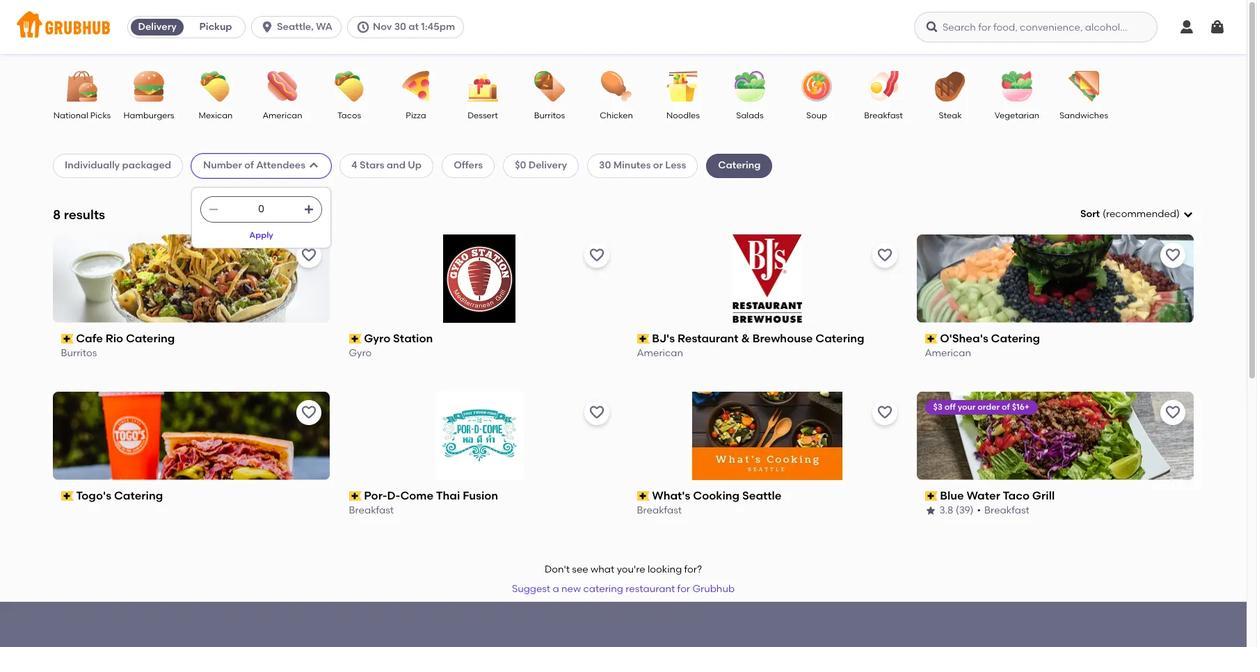 Task type: describe. For each thing, give the bounding box(es) containing it.
svg image inside seattle, wa button
[[260, 20, 274, 34]]

hamburgers
[[124, 111, 174, 120]]

togo's catering link
[[61, 488, 322, 504]]

apply button
[[243, 223, 280, 248]]

star icon image
[[926, 506, 937, 517]]

save this restaurant image for bj's restaurant & brewhouse catering
[[877, 247, 894, 264]]

gyro station logo image
[[444, 234, 516, 323]]

sandwiches image
[[1060, 71, 1109, 102]]

what's cooking seattle
[[653, 489, 782, 502]]

noodles
[[667, 111, 700, 120]]

nov 30 at 1:45pm button
[[347, 16, 470, 38]]

chicken
[[600, 111, 633, 120]]

$0 delivery
[[515, 160, 567, 171]]

delivery button
[[128, 16, 187, 38]]

save this restaurant image for por-d-come thai fusion
[[589, 404, 606, 421]]

save this restaurant image for o'shea's catering
[[1165, 247, 1182, 264]]

pizza
[[406, 111, 426, 120]]

cafe rio catering logo image
[[53, 234, 330, 323]]

individually
[[65, 160, 120, 171]]

nov 30 at 1:45pm
[[373, 21, 455, 33]]

pizza image
[[392, 71, 441, 102]]

3.8 (39)
[[940, 505, 975, 517]]

$0
[[515, 160, 526, 171]]

1:45pm
[[421, 21, 455, 33]]

main navigation navigation
[[0, 0, 1247, 54]]

1 vertical spatial of
[[1003, 402, 1011, 412]]

results
[[64, 206, 105, 222]]

delivery inside button
[[138, 21, 177, 33]]

taco
[[1004, 489, 1031, 502]]

pickup
[[200, 21, 232, 33]]

seattle, wa button
[[251, 16, 347, 38]]

picks
[[90, 111, 111, 120]]

american for o'shea's catering
[[926, 348, 972, 359]]

save this restaurant button for what's cooking seattle
[[873, 400, 898, 425]]

sort
[[1081, 208, 1101, 220]]

brewhouse
[[753, 332, 814, 345]]

cafe
[[76, 332, 103, 345]]

hamburgers image
[[125, 71, 173, 102]]

svg image inside 'field'
[[1183, 209, 1194, 220]]

subscription pass image for what's cooking seattle
[[638, 491, 650, 501]]

steak
[[939, 111, 962, 120]]

catering down salads
[[719, 160, 761, 171]]

o'shea's
[[941, 332, 989, 345]]

mexican
[[199, 111, 233, 120]]

save this restaurant button for gyro station
[[585, 243, 610, 268]]

water
[[967, 489, 1001, 502]]

suggest a new catering restaurant for grubhub
[[512, 583, 735, 595]]

what's
[[653, 489, 691, 502]]

stars
[[360, 160, 385, 171]]

gyro for gyro
[[349, 348, 372, 359]]

catering inside 'link'
[[126, 332, 175, 345]]

national
[[53, 111, 88, 120]]

come
[[401, 489, 434, 502]]

subscription pass image for gyro station
[[349, 334, 362, 344]]

blue water taco grill
[[941, 489, 1056, 502]]

tacos
[[338, 111, 361, 120]]

save this restaurant image for cafe rio catering
[[301, 247, 317, 264]]

subscription pass image for togo's catering
[[61, 491, 74, 501]]

bj's
[[653, 332, 676, 345]]

off
[[946, 402, 957, 412]]

Search for food, convenience, alcohol... search field
[[915, 12, 1158, 42]]

por-d-come thai fusion link
[[349, 488, 610, 504]]

chicken image
[[592, 71, 641, 102]]

por-d-come thai fusion
[[365, 489, 499, 502]]

soup image
[[793, 71, 842, 102]]

tacos image
[[325, 71, 374, 102]]

&
[[742, 332, 751, 345]]

thai
[[437, 489, 461, 502]]

0 horizontal spatial american
[[263, 111, 302, 120]]

suggest
[[512, 583, 551, 595]]

catering right brewhouse
[[816, 332, 865, 345]]

restaurant
[[678, 332, 739, 345]]

8 results main content
[[0, 54, 1247, 647]]

for?
[[685, 564, 702, 576]]

togo's catering logo image
[[53, 392, 330, 480]]

minutes
[[614, 160, 651, 171]]

subscription pass image for o'shea's catering
[[926, 334, 938, 344]]

vegetarian image
[[993, 71, 1042, 102]]

american image
[[258, 71, 307, 102]]

30 inside 8 results main content
[[599, 160, 611, 171]]

breakfast down taco
[[985, 505, 1030, 517]]

up
[[408, 160, 422, 171]]

bj's restaurant & brewhouse catering link
[[638, 331, 898, 347]]

por-
[[365, 489, 388, 502]]

suggest a new catering restaurant for grubhub button
[[506, 577, 741, 602]]

less
[[666, 160, 686, 171]]

• breakfast
[[978, 505, 1030, 517]]

vegetarian
[[995, 111, 1040, 120]]

save this restaurant image for gyro station
[[589, 247, 606, 264]]

don't see what you're looking for?
[[545, 564, 702, 576]]

o'shea's catering logo image
[[917, 234, 1194, 323]]

cooking
[[694, 489, 740, 502]]

1 horizontal spatial burritos
[[534, 111, 565, 120]]

subscription pass image for blue water taco grill
[[926, 491, 938, 501]]

bj's restaurant & brewhouse catering logo image
[[733, 234, 803, 323]]

breakfast image
[[860, 71, 908, 102]]

none field inside 8 results main content
[[1081, 207, 1194, 222]]

recommended
[[1107, 208, 1177, 220]]

apply
[[249, 231, 273, 240]]

save this restaurant button for cafe rio catering
[[297, 243, 322, 268]]

gyro station
[[365, 332, 434, 345]]

soup
[[807, 111, 828, 120]]

your
[[959, 402, 977, 412]]

Input item quantity number field
[[226, 197, 297, 222]]



Task type: locate. For each thing, give the bounding box(es) containing it.
togo's catering
[[76, 489, 163, 502]]

order
[[979, 402, 1001, 412]]

30 left minutes
[[599, 160, 611, 171]]

subscription pass image for bj's restaurant & brewhouse catering
[[638, 334, 650, 344]]

svg image inside nov 30 at 1:45pm button
[[356, 20, 370, 34]]

looking
[[648, 564, 682, 576]]

delivery
[[138, 21, 177, 33], [529, 160, 567, 171]]

blue water taco grill logo image
[[917, 392, 1194, 480]]

1 vertical spatial 30
[[599, 160, 611, 171]]

0 horizontal spatial burritos
[[61, 348, 97, 359]]

sort ( recommended )
[[1081, 208, 1181, 220]]

0 horizontal spatial delivery
[[138, 21, 177, 33]]

por-d-come thai fusion logo image
[[435, 392, 524, 480]]

subscription pass image left gyro station
[[349, 334, 362, 344]]

1 vertical spatial delivery
[[529, 160, 567, 171]]

american down the american image
[[263, 111, 302, 120]]

subscription pass image left por- on the left bottom
[[349, 491, 362, 501]]

see
[[572, 564, 589, 576]]

0 vertical spatial delivery
[[138, 21, 177, 33]]

none field containing sort
[[1081, 207, 1194, 222]]

salads image
[[726, 71, 775, 102]]

fusion
[[463, 489, 499, 502]]

subscription pass image inside 'por-d-come thai fusion' link
[[349, 491, 362, 501]]

steak image
[[926, 71, 975, 102]]

what
[[591, 564, 615, 576]]

number of attendees
[[203, 160, 306, 171]]

save this restaurant image
[[301, 247, 317, 264], [1165, 247, 1182, 264], [301, 404, 317, 421], [877, 404, 894, 421], [1165, 404, 1182, 421]]

burritos image
[[526, 71, 574, 102]]

subscription pass image inside blue water taco grill link
[[926, 491, 938, 501]]

1 vertical spatial gyro
[[349, 348, 372, 359]]

svg image
[[1179, 19, 1196, 35], [260, 20, 274, 34], [926, 20, 940, 34], [308, 160, 320, 172], [208, 204, 219, 215], [304, 204, 315, 215]]

save this restaurant image
[[589, 247, 606, 264], [877, 247, 894, 264], [589, 404, 606, 421]]

burritos down cafe
[[61, 348, 97, 359]]

0 vertical spatial 30
[[394, 21, 406, 33]]

subscription pass image inside bj's restaurant & brewhouse catering link
[[638, 334, 650, 344]]

national picks image
[[58, 71, 106, 102]]

4
[[352, 160, 358, 171]]

american down o'shea's
[[926, 348, 972, 359]]

nov
[[373, 21, 392, 33]]

1 horizontal spatial of
[[1003, 402, 1011, 412]]

grubhub
[[693, 583, 735, 595]]

you're
[[617, 564, 646, 576]]

new
[[562, 583, 581, 595]]

of right number
[[244, 160, 254, 171]]

o'shea's catering
[[941, 332, 1041, 345]]

don't
[[545, 564, 570, 576]]

bj's restaurant & brewhouse catering
[[653, 332, 865, 345]]

attendees
[[256, 160, 306, 171]]

delivery left pickup
[[138, 21, 177, 33]]

None field
[[1081, 207, 1194, 222]]

subscription pass image up star icon on the right of page
[[926, 491, 938, 501]]

2 horizontal spatial svg image
[[1210, 19, 1226, 35]]

4 stars and up
[[352, 160, 422, 171]]

for
[[678, 583, 691, 595]]

d-
[[388, 489, 401, 502]]

)
[[1177, 208, 1181, 220]]

subscription pass image left bj's
[[638, 334, 650, 344]]

$3 off your order of $16+
[[934, 402, 1031, 412]]

2 horizontal spatial american
[[926, 348, 972, 359]]

svg image
[[1210, 19, 1226, 35], [356, 20, 370, 34], [1183, 209, 1194, 220]]

0 vertical spatial gyro
[[365, 332, 391, 345]]

0 horizontal spatial of
[[244, 160, 254, 171]]

subscription pass image left cafe
[[61, 334, 74, 344]]

0 vertical spatial burritos
[[534, 111, 565, 120]]

seattle
[[743, 489, 782, 502]]

subscription pass image left what's on the bottom
[[638, 491, 650, 501]]

subscription pass image left o'shea's
[[926, 334, 938, 344]]

of
[[244, 160, 254, 171], [1003, 402, 1011, 412]]

gyro
[[365, 332, 391, 345], [349, 348, 372, 359]]

noodles image
[[659, 71, 708, 102]]

what's cooking seattle link
[[638, 488, 898, 504]]

pickup button
[[187, 16, 245, 38]]

(
[[1103, 208, 1107, 220]]

8 results
[[53, 206, 105, 222]]

0 horizontal spatial 30
[[394, 21, 406, 33]]

station
[[394, 332, 434, 345]]

wa
[[316, 21, 333, 33]]

salads
[[737, 111, 764, 120]]

1 horizontal spatial delivery
[[529, 160, 567, 171]]

save this restaurant button for o'shea's catering
[[1161, 243, 1186, 268]]

delivery inside 8 results main content
[[529, 160, 567, 171]]

breakfast down what's on the bottom
[[638, 505, 683, 517]]

subscription pass image inside gyro station link
[[349, 334, 362, 344]]

gyro for gyro station
[[365, 332, 391, 345]]

burritos down burritos image
[[534, 111, 565, 120]]

subscription pass image left togo's on the bottom of page
[[61, 491, 74, 501]]

togo's
[[76, 489, 112, 502]]

american for bj's restaurant & brewhouse catering
[[638, 348, 684, 359]]

catering
[[719, 160, 761, 171], [126, 332, 175, 345], [816, 332, 865, 345], [992, 332, 1041, 345], [114, 489, 163, 502]]

gyro station link
[[349, 331, 610, 347]]

or
[[654, 160, 663, 171]]

cafe rio catering
[[76, 332, 175, 345]]

seattle, wa
[[277, 21, 333, 33]]

rio
[[106, 332, 124, 345]]

30 inside button
[[394, 21, 406, 33]]

cafe rio catering link
[[61, 331, 322, 347]]

mexican image
[[191, 71, 240, 102]]

save this restaurant button for bj's restaurant & brewhouse catering
[[873, 243, 898, 268]]

•
[[978, 505, 982, 517]]

1 horizontal spatial american
[[638, 348, 684, 359]]

1 horizontal spatial 30
[[599, 160, 611, 171]]

subscription pass image
[[926, 334, 938, 344], [349, 491, 362, 501], [926, 491, 938, 501]]

0 horizontal spatial svg image
[[356, 20, 370, 34]]

blue
[[941, 489, 965, 502]]

a
[[553, 583, 559, 595]]

and
[[387, 160, 406, 171]]

individually packaged
[[65, 160, 171, 171]]

subscription pass image for cafe rio catering
[[61, 334, 74, 344]]

burritos
[[534, 111, 565, 120], [61, 348, 97, 359]]

$16+
[[1013, 402, 1031, 412]]

seattle,
[[277, 21, 314, 33]]

breakfast down por- on the left bottom
[[349, 505, 394, 517]]

1 vertical spatial burritos
[[61, 348, 97, 359]]

subscription pass image inside the what's cooking seattle 'link'
[[638, 491, 650, 501]]

1 horizontal spatial svg image
[[1183, 209, 1194, 220]]

$3
[[934, 402, 944, 412]]

8
[[53, 206, 61, 222]]

subscription pass image inside cafe rio catering 'link'
[[61, 334, 74, 344]]

save this restaurant button
[[297, 243, 322, 268], [585, 243, 610, 268], [873, 243, 898, 268], [1161, 243, 1186, 268], [297, 400, 322, 425], [585, 400, 610, 425], [873, 400, 898, 425], [1161, 400, 1186, 425]]

30 left at
[[394, 21, 406, 33]]

catering right rio
[[126, 332, 175, 345]]

blue water taco grill link
[[926, 488, 1186, 504]]

save this restaurant image for what's cooking seattle
[[877, 404, 894, 421]]

subscription pass image for por-d-come thai fusion
[[349, 491, 362, 501]]

delivery right "$0"
[[529, 160, 567, 171]]

what's cooking seattle logo image
[[693, 392, 843, 480]]

dessert image
[[459, 71, 507, 102]]

breakfast down breakfast image
[[865, 111, 903, 120]]

packaged
[[122, 160, 171, 171]]

at
[[409, 21, 419, 33]]

of left $16+
[[1003, 402, 1011, 412]]

subscription pass image inside togo's catering link
[[61, 491, 74, 501]]

dessert
[[468, 111, 498, 120]]

american down bj's
[[638, 348, 684, 359]]

number
[[203, 160, 242, 171]]

o'shea's catering link
[[926, 331, 1186, 347]]

catering
[[584, 583, 624, 595]]

gyro down gyro station
[[349, 348, 372, 359]]

offers
[[454, 160, 483, 171]]

catering right o'shea's
[[992, 332, 1041, 345]]

0 vertical spatial of
[[244, 160, 254, 171]]

save this restaurant button for por-d-come thai fusion
[[585, 400, 610, 425]]

gyro left station
[[365, 332, 391, 345]]

grill
[[1033, 489, 1056, 502]]

(39)
[[957, 505, 975, 517]]

catering right togo's on the bottom of page
[[114, 489, 163, 502]]

sandwiches
[[1060, 111, 1109, 120]]

subscription pass image inside o'shea's catering link
[[926, 334, 938, 344]]

national picks
[[53, 111, 111, 120]]

subscription pass image
[[61, 334, 74, 344], [349, 334, 362, 344], [638, 334, 650, 344], [61, 491, 74, 501], [638, 491, 650, 501]]

3.8
[[940, 505, 954, 517]]



Task type: vqa. For each thing, say whether or not it's contained in the screenshot.
leftmost American
yes



